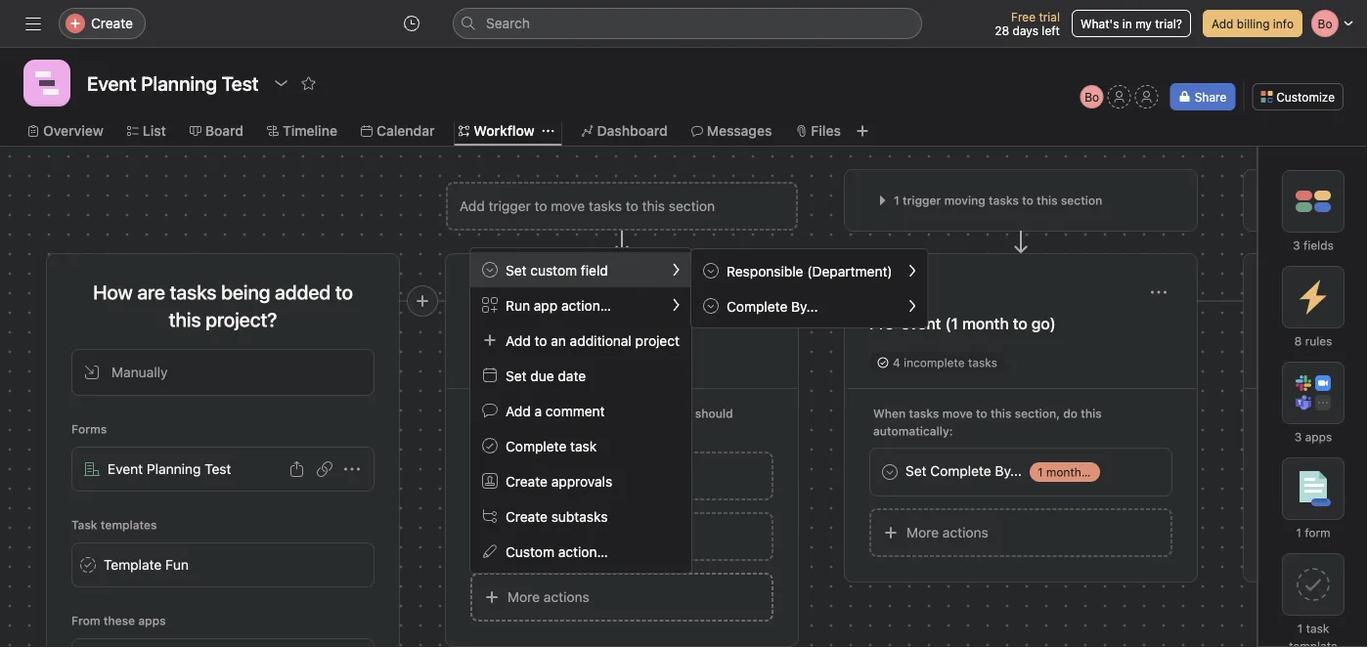Task type: locate. For each thing, give the bounding box(es) containing it.
add for add collaborators
[[508, 529, 533, 545]]

board
[[205, 123, 244, 139]]

1 vertical spatial more
[[508, 589, 540, 605]]

to right moving
[[1022, 194, 1034, 207]]

event
[[901, 314, 941, 333], [1124, 466, 1155, 479]]

to up set complete by...
[[976, 407, 988, 421]]

tasks up happen
[[510, 407, 540, 421]]

move for overviewing
[[543, 407, 574, 421]]

when up happen
[[474, 407, 507, 421]]

fun
[[165, 557, 189, 573]]

2 incomplete from the left
[[904, 356, 965, 370]]

more actions button down set complete by...
[[870, 509, 1173, 558]]

by...
[[791, 298, 818, 314], [995, 463, 1022, 479]]

history image
[[404, 16, 420, 31]]

1 incomplete from the left
[[503, 356, 564, 370]]

add tab image
[[855, 123, 870, 139]]

0 horizontal spatial more
[[508, 589, 540, 605]]

this up set complete by...
[[991, 407, 1012, 421]]

3 apps
[[1295, 430, 1333, 444]]

2 section, from the left
[[1015, 407, 1060, 421]]

messages
[[707, 123, 772, 139]]

more down custom
[[508, 589, 540, 605]]

0 horizontal spatial event
[[901, 314, 941, 333]]

search list box
[[453, 8, 922, 39]]

section, left what
[[616, 407, 661, 421]]

incomplete for overviewing
[[503, 356, 564, 370]]

move up automatically:
[[943, 407, 973, 421]]

1 form
[[1296, 526, 1331, 540]]

event left (1
[[901, 314, 941, 333]]

0 horizontal spatial when
[[474, 407, 507, 421]]

section, inside when tasks move to this section, what should happen automatically?
[[616, 407, 661, 421]]

trigger for 1
[[903, 194, 941, 207]]

to up automatically?
[[577, 407, 589, 421]]

1 horizontal spatial more
[[907, 525, 939, 541]]

1 horizontal spatial section
[[870, 286, 913, 299]]

tasks up automatically:
[[909, 407, 939, 421]]

add collaborators button
[[471, 513, 774, 561]]

to left go)
[[1013, 314, 1028, 333]]

2 section from the left
[[870, 286, 913, 299]]

when
[[474, 407, 507, 421], [874, 407, 906, 421]]

by... down 'when tasks move to this section, do this automatically:'
[[995, 463, 1022, 479]]

1 left before
[[1038, 466, 1043, 479]]

0 horizontal spatial month
[[963, 314, 1009, 333]]

create inside dropdown button
[[91, 15, 133, 31]]

3 down 8
[[1295, 430, 1302, 444]]

what's in my trial?
[[1081, 17, 1183, 30]]

create approvals
[[506, 473, 613, 489]]

when up automatically:
[[874, 407, 906, 421]]

this project?
[[169, 308, 277, 331]]

1 inside 1 task template
[[1298, 622, 1303, 636]]

event inside button
[[901, 314, 941, 333]]

set down automatically:
[[906, 463, 927, 479]]

create up custom
[[506, 508, 548, 525]]

create
[[91, 15, 133, 31], [506, 473, 548, 489], [506, 508, 548, 525]]

0 vertical spatial 3
[[1293, 239, 1301, 252]]

project
[[635, 332, 680, 348]]

1 horizontal spatial incomplete
[[904, 356, 965, 370]]

1 trigger moving tasks to this section
[[894, 194, 1103, 207]]

planning
[[147, 461, 201, 477]]

0 horizontal spatial section
[[669, 198, 715, 214]]

1 inside 1 trigger moving tasks to this section dropdown button
[[894, 194, 900, 207]]

1 left moving
[[894, 194, 900, 207]]

add for add a comment
[[506, 403, 531, 419]]

task inside 1 task template
[[1306, 622, 1330, 636]]

set inside button
[[508, 468, 529, 484]]

1 up template
[[1298, 622, 1303, 636]]

1 when from the left
[[474, 407, 507, 421]]

section up pre-
[[870, 286, 913, 299]]

2 vertical spatial complete
[[931, 463, 992, 479]]

when tasks move to this section, what should happen automatically?
[[474, 407, 733, 438]]

0 horizontal spatial incomplete
[[503, 356, 564, 370]]

customize button
[[1252, 83, 1344, 111]]

1 left form
[[1296, 526, 1302, 540]]

1
[[894, 194, 900, 207], [494, 356, 499, 370], [1038, 466, 1043, 479], [1296, 526, 1302, 540], [1298, 622, 1303, 636]]

add down workflow link
[[460, 198, 485, 214]]

trigger down workflow
[[489, 198, 531, 214]]

to down dashboard at the top of the page
[[626, 198, 639, 214]]

trigger inside dropdown button
[[903, 194, 941, 207]]

set assignee button
[[471, 452, 774, 501]]

complete by... link
[[692, 289, 928, 324]]

template fun button
[[71, 543, 375, 588]]

when for pre-event (1 month to go)
[[874, 407, 906, 421]]

0 vertical spatial by...
[[791, 298, 818, 314]]

add a comment
[[506, 403, 605, 419]]

this right moving
[[1037, 194, 1058, 207]]

to inside how are tasks being added to this project?
[[335, 281, 353, 304]]

set inside "link"
[[506, 368, 527, 384]]

0 vertical spatial more actions button
[[870, 509, 1173, 558]]

move inside when tasks move to this section, what should happen automatically?
[[543, 407, 574, 421]]

tasks right moving
[[989, 194, 1019, 207]]

move up set custom field
[[551, 198, 585, 214]]

section, inside 'when tasks move to this section, do this automatically:'
[[1015, 407, 1060, 421]]

this
[[1037, 194, 1058, 207], [642, 198, 665, 214], [592, 407, 613, 421], [991, 407, 1012, 421], [1081, 407, 1102, 421]]

add up 1 incomplete task
[[506, 332, 531, 348]]

0 horizontal spatial actions
[[544, 589, 590, 605]]

2 horizontal spatial complete
[[931, 463, 992, 479]]

1 for 1 month before event
[[1038, 466, 1043, 479]]

set left assignee
[[508, 468, 529, 484]]

apps right these
[[138, 614, 166, 628]]

actions
[[943, 525, 989, 541], [544, 589, 590, 605]]

event right before
[[1124, 466, 1155, 479]]

set due date
[[506, 368, 586, 384]]

in
[[1123, 17, 1133, 30]]

1 for 1 trigger moving tasks to this section
[[894, 194, 900, 207]]

0 vertical spatial more
[[907, 525, 939, 541]]

0 horizontal spatial by...
[[791, 298, 818, 314]]

pre-event (1 month to go) button
[[870, 306, 1173, 341]]

month left before
[[1047, 466, 1082, 479]]

1 horizontal spatial more actions
[[907, 525, 989, 541]]

complete by...
[[727, 298, 818, 314]]

share form image
[[290, 462, 305, 477]]

28
[[995, 23, 1010, 37]]

1 vertical spatial month
[[1047, 466, 1082, 479]]

month inside button
[[963, 314, 1009, 333]]

1 task template
[[1289, 622, 1338, 648]]

actions down custom action…
[[544, 589, 590, 605]]

happen
[[474, 425, 517, 438]]

rules
[[1306, 335, 1333, 348]]

search
[[486, 15, 530, 31]]

info
[[1273, 17, 1294, 30]]

set for set due date
[[506, 368, 527, 384]]

add to an additional project
[[506, 332, 680, 348]]

0 vertical spatial event
[[901, 314, 941, 333]]

create subtasks link
[[471, 499, 692, 534]]

run app action… link
[[471, 288, 692, 323]]

apps down rules
[[1306, 430, 1333, 444]]

section, for pre-event (1 month to go)
[[1015, 407, 1060, 421]]

0 vertical spatial month
[[963, 314, 1009, 333]]

show options image
[[273, 75, 289, 91]]

apps
[[1306, 430, 1333, 444], [138, 614, 166, 628]]

to inside pre-event (1 month to go) button
[[1013, 314, 1028, 333]]

field
[[581, 262, 608, 278]]

trigger left moving
[[903, 194, 941, 207]]

subtasks
[[551, 508, 608, 525]]

task
[[71, 518, 97, 532]]

add inside "dropdown button"
[[460, 198, 485, 214]]

section,
[[616, 407, 661, 421], [1015, 407, 1060, 421]]

customize
[[1277, 90, 1335, 104]]

move inside 'when tasks move to this section, do this automatically:'
[[943, 407, 973, 421]]

overviewing
[[471, 314, 561, 333]]

to up custom
[[535, 198, 547, 214]]

run
[[506, 297, 530, 313]]

1 horizontal spatial when
[[874, 407, 906, 421]]

0 vertical spatial complete
[[727, 298, 788, 314]]

complete
[[727, 298, 788, 314], [506, 438, 567, 454], [931, 463, 992, 479]]

move
[[551, 198, 585, 214], [543, 407, 574, 421], [943, 407, 973, 421]]

action… up add to an additional project link
[[561, 297, 611, 313]]

more actions button down add collaborators button
[[471, 573, 774, 622]]

to inside 1 trigger moving tasks to this section dropdown button
[[1022, 194, 1034, 207]]

task down "add to an additional project"
[[567, 356, 590, 370]]

more down set complete by...
[[907, 525, 939, 541]]

None text field
[[82, 66, 264, 101]]

more actions
[[907, 525, 989, 541], [508, 589, 590, 605]]

section, left do
[[1015, 407, 1060, 421]]

add for add billing info
[[1212, 17, 1234, 30]]

by... down responsible (department) link on the right top of page
[[791, 298, 818, 314]]

add collaborators
[[508, 529, 619, 545]]

this inside add trigger to move tasks to this section "dropdown button"
[[642, 198, 665, 214]]

actions for the more actions dropdown button to the bottom
[[544, 589, 590, 605]]

0 horizontal spatial more actions button
[[471, 573, 774, 622]]

0 vertical spatial more actions
[[907, 525, 989, 541]]

bo button
[[1081, 85, 1104, 109]]

to left an
[[535, 332, 547, 348]]

2 vertical spatial create
[[506, 508, 548, 525]]

0 horizontal spatial section,
[[616, 407, 661, 421]]

to right added
[[335, 281, 353, 304]]

set
[[506, 262, 527, 278], [506, 368, 527, 384], [906, 463, 927, 479], [508, 468, 529, 484]]

complete down "responsible"
[[727, 298, 788, 314]]

add left "a"
[[506, 403, 531, 419]]

approvals
[[551, 473, 613, 489]]

1 horizontal spatial complete
[[727, 298, 788, 314]]

more
[[907, 525, 939, 541], [508, 589, 540, 605]]

1 horizontal spatial more actions button
[[870, 509, 1173, 558]]

set left due
[[506, 368, 527, 384]]

1 vertical spatial apps
[[138, 614, 166, 628]]

1 vertical spatial more actions
[[508, 589, 590, 605]]

0 horizontal spatial section
[[471, 286, 513, 299]]

1 for 1 form
[[1296, 526, 1302, 540]]

2 vertical spatial task
[[1306, 622, 1330, 636]]

create approvals link
[[471, 464, 692, 499]]

task up approvals
[[570, 438, 597, 454]]

section inside "dropdown button"
[[669, 198, 715, 214]]

create right expand sidebar icon
[[91, 15, 133, 31]]

1 horizontal spatial actions
[[943, 525, 989, 541]]

incomplete down an
[[503, 356, 564, 370]]

1 vertical spatial create
[[506, 473, 548, 489]]

2 when from the left
[[874, 407, 906, 421]]

template
[[1289, 640, 1338, 648]]

1 vertical spatial action…
[[558, 544, 608, 560]]

template fun
[[104, 557, 189, 573]]

when inside 'when tasks move to this section, do this automatically:'
[[874, 407, 906, 421]]

1 vertical spatial task
[[570, 438, 597, 454]]

1 section, from the left
[[616, 407, 661, 421]]

actions down set complete by...
[[943, 525, 989, 541]]

1 vertical spatial by...
[[995, 463, 1022, 479]]

actions for topmost the more actions dropdown button
[[943, 525, 989, 541]]

1 for 1 task template
[[1298, 622, 1303, 636]]

tasks up field
[[589, 198, 622, 214]]

0 vertical spatial create
[[91, 15, 133, 31]]

tasks down the pre-event (1 month to go)
[[968, 356, 998, 370]]

tasks up this project?
[[170, 281, 217, 304]]

when inside when tasks move to this section, what should happen automatically?
[[474, 407, 507, 421]]

3 left fields
[[1293, 239, 1301, 252]]

action… inside "link"
[[561, 297, 611, 313]]

more actions down custom action…
[[508, 589, 590, 605]]

workflow link
[[458, 120, 535, 142]]

month right (1
[[963, 314, 1009, 333]]

add to starred image
[[301, 75, 317, 91]]

task
[[567, 356, 590, 370], [570, 438, 597, 454], [1306, 622, 1330, 636]]

0 horizontal spatial complete
[[506, 438, 567, 454]]

add inside button
[[508, 529, 533, 545]]

add down create subtasks
[[508, 529, 533, 545]]

set up "run"
[[506, 262, 527, 278]]

create down the complete task
[[506, 473, 548, 489]]

what's
[[1081, 17, 1119, 30]]

test
[[205, 461, 231, 477]]

0 vertical spatial apps
[[1306, 430, 1333, 444]]

1 horizontal spatial event
[[1124, 466, 1155, 479]]

section up overviewing
[[471, 286, 513, 299]]

add billing info button
[[1203, 10, 1303, 37]]

add for add to an additional project
[[506, 332, 531, 348]]

1 horizontal spatial section
[[1061, 194, 1103, 207]]

(department)
[[807, 263, 893, 279]]

this up complete task link
[[592, 407, 613, 421]]

complete down 'when tasks move to this section, do this automatically:'
[[931, 463, 992, 479]]

1 vertical spatial complete
[[506, 438, 567, 454]]

1 horizontal spatial section,
[[1015, 407, 1060, 421]]

complete up set assignee
[[506, 438, 567, 454]]

1 vertical spatial 3
[[1295, 430, 1302, 444]]

1 horizontal spatial trigger
[[903, 194, 941, 207]]

custom action… link
[[471, 534, 692, 569]]

0 vertical spatial action…
[[561, 297, 611, 313]]

add inside button
[[1212, 17, 1234, 30]]

a
[[535, 403, 542, 419]]

add
[[1212, 17, 1234, 30], [460, 198, 485, 214], [506, 332, 531, 348], [506, 403, 531, 419], [508, 529, 533, 545]]

this down dashboard at the top of the page
[[642, 198, 665, 214]]

move up automatically?
[[543, 407, 574, 421]]

incomplete right the 4
[[904, 356, 965, 370]]

task inside complete task link
[[570, 438, 597, 454]]

tasks inside dropdown button
[[989, 194, 1019, 207]]

trigger inside "dropdown button"
[[489, 198, 531, 214]]

1 vertical spatial actions
[[544, 589, 590, 605]]

1 down overviewing
[[494, 356, 499, 370]]

action…
[[561, 297, 611, 313], [558, 544, 608, 560]]

add left billing
[[1212, 17, 1234, 30]]

task up template
[[1306, 622, 1330, 636]]

section
[[471, 286, 513, 299], [870, 286, 913, 299]]

how
[[93, 281, 133, 304]]

trigger for add
[[489, 198, 531, 214]]

more actions down set complete by...
[[907, 525, 989, 541]]

section
[[1061, 194, 1103, 207], [669, 198, 715, 214]]

0 vertical spatial actions
[[943, 525, 989, 541]]

1 month before event
[[1038, 466, 1155, 479]]

0 horizontal spatial trigger
[[489, 198, 531, 214]]

action… down create subtasks link
[[558, 544, 608, 560]]

board link
[[190, 120, 244, 142]]

manually
[[112, 364, 168, 381]]

more section actions image
[[1151, 285, 1167, 300]]

create for create subtasks
[[506, 508, 548, 525]]

to inside add to an additional project link
[[535, 332, 547, 348]]



Task type: describe. For each thing, give the bounding box(es) containing it.
due
[[531, 368, 554, 384]]

run app action…
[[506, 297, 611, 313]]

tab actions image
[[542, 125, 554, 137]]

form
[[1305, 526, 1331, 540]]

share
[[1195, 90, 1227, 104]]

should
[[695, 407, 733, 421]]

by... inside complete by... link
[[791, 298, 818, 314]]

add trigger to move tasks to this section button
[[446, 182, 798, 231]]

an
[[551, 332, 566, 348]]

automatically:
[[874, 425, 953, 438]]

custom
[[531, 262, 577, 278]]

files
[[811, 123, 841, 139]]

added
[[275, 281, 331, 304]]

what's in my trial? button
[[1072, 10, 1191, 37]]

how are tasks being added to this project?
[[93, 281, 353, 331]]

from
[[71, 614, 100, 628]]

copy form link image
[[317, 462, 333, 477]]

event
[[108, 461, 143, 477]]

incomplete for pre-event (1 month to go)
[[904, 356, 965, 370]]

move inside add trigger to move tasks to this section "dropdown button"
[[551, 198, 585, 214]]

move for pre-event (1 month to go)
[[943, 407, 973, 421]]

set custom field
[[506, 262, 608, 278]]

8 rules
[[1295, 335, 1333, 348]]

1 for 1 incomplete task
[[494, 356, 499, 370]]

do
[[1064, 407, 1078, 421]]

1 horizontal spatial month
[[1047, 466, 1082, 479]]

complete task link
[[471, 428, 692, 464]]

add trigger to move tasks to this section
[[460, 198, 715, 214]]

search button
[[453, 8, 922, 39]]

set complete by...
[[906, 463, 1022, 479]]

create for create
[[91, 15, 133, 31]]

timeline link
[[267, 120, 337, 142]]

set assignee
[[508, 468, 588, 484]]

1 incomplete task
[[494, 356, 590, 370]]

timeline image
[[35, 71, 59, 95]]

section inside dropdown button
[[1061, 194, 1103, 207]]

1 horizontal spatial apps
[[1306, 430, 1333, 444]]

4 incomplete tasks
[[893, 356, 998, 370]]

share button
[[1171, 83, 1236, 111]]

1 vertical spatial event
[[1124, 466, 1155, 479]]

task for 1 task template
[[1306, 622, 1330, 636]]

1 section from the left
[[471, 286, 513, 299]]

these
[[104, 614, 135, 628]]

billing
[[1237, 17, 1270, 30]]

complete for complete by...
[[727, 298, 788, 314]]

to inside when tasks move to this section, what should happen automatically?
[[577, 407, 589, 421]]

add billing info
[[1212, 17, 1294, 30]]

fields
[[1304, 239, 1334, 252]]

3 fields
[[1293, 239, 1334, 252]]

forms
[[71, 423, 107, 436]]

trial
[[1039, 10, 1060, 23]]

event planning test
[[108, 461, 231, 477]]

create for create approvals
[[506, 473, 548, 489]]

pre-
[[870, 314, 901, 333]]

3 for 3 apps
[[1295, 430, 1302, 444]]

go)
[[1032, 314, 1056, 333]]

comment
[[546, 403, 605, 419]]

(1
[[945, 314, 959, 333]]

timeline
[[283, 123, 337, 139]]

event planning test button
[[71, 447, 375, 492]]

this inside 1 trigger moving tasks to this section dropdown button
[[1037, 194, 1058, 207]]

date
[[558, 368, 586, 384]]

from these apps
[[71, 614, 166, 628]]

this right do
[[1081, 407, 1102, 421]]

expand sidebar image
[[25, 16, 41, 31]]

tasks inside 'when tasks move to this section, do this automatically:'
[[909, 407, 939, 421]]

list
[[143, 123, 166, 139]]

3 for 3 fields
[[1293, 239, 1301, 252]]

add to an additional project link
[[471, 323, 692, 358]]

days
[[1013, 23, 1039, 37]]

custom
[[506, 544, 555, 560]]

tasks inside how are tasks being added to this project?
[[170, 281, 217, 304]]

my
[[1136, 17, 1152, 30]]

files link
[[796, 120, 841, 142]]

complete for complete task
[[506, 438, 567, 454]]

to inside 'when tasks move to this section, do this automatically:'
[[976, 407, 988, 421]]

0 vertical spatial task
[[567, 356, 590, 370]]

app
[[534, 297, 558, 313]]

before
[[1085, 466, 1121, 479]]

0 horizontal spatial apps
[[138, 614, 166, 628]]

pre-event (1 month to go)
[[870, 314, 1056, 333]]

1 vertical spatial more actions button
[[471, 573, 774, 622]]

template
[[104, 557, 162, 573]]

being
[[221, 281, 270, 304]]

set for set complete by...
[[906, 463, 927, 479]]

show options image
[[344, 462, 360, 477]]

create subtasks
[[506, 508, 608, 525]]

additional
[[570, 332, 632, 348]]

dashboard
[[597, 123, 668, 139]]

workflow
[[474, 123, 535, 139]]

overviewing button
[[471, 306, 774, 341]]

this inside when tasks move to this section, what should happen automatically?
[[592, 407, 613, 421]]

are
[[137, 281, 165, 304]]

collaborators
[[537, 529, 619, 545]]

dashboard link
[[582, 120, 668, 142]]

0 horizontal spatial more actions
[[508, 589, 590, 605]]

custom action…
[[506, 544, 608, 560]]

task for complete task
[[570, 438, 597, 454]]

set due date link
[[471, 358, 692, 393]]

overview
[[43, 123, 104, 139]]

set for set assignee
[[508, 468, 529, 484]]

free trial 28 days left
[[995, 10, 1060, 37]]

set for set custom field
[[506, 262, 527, 278]]

calendar
[[377, 123, 435, 139]]

tasks inside "dropdown button"
[[589, 198, 622, 214]]

set custom field link
[[471, 252, 692, 288]]

free
[[1011, 10, 1036, 23]]

add for add trigger to move tasks to this section
[[460, 198, 485, 214]]

1 horizontal spatial by...
[[995, 463, 1022, 479]]

section, for overviewing
[[616, 407, 661, 421]]

complete task
[[506, 438, 597, 454]]

tasks inside when tasks move to this section, what should happen automatically?
[[510, 407, 540, 421]]

responsible
[[727, 263, 804, 279]]

8
[[1295, 335, 1302, 348]]

4
[[893, 356, 901, 370]]

responsible (department) link
[[692, 253, 928, 289]]

when for overviewing
[[474, 407, 507, 421]]

moving
[[945, 194, 986, 207]]

overview link
[[27, 120, 104, 142]]



Task type: vqa. For each thing, say whether or not it's contained in the screenshot.
Free Trial 28 Days Left
yes



